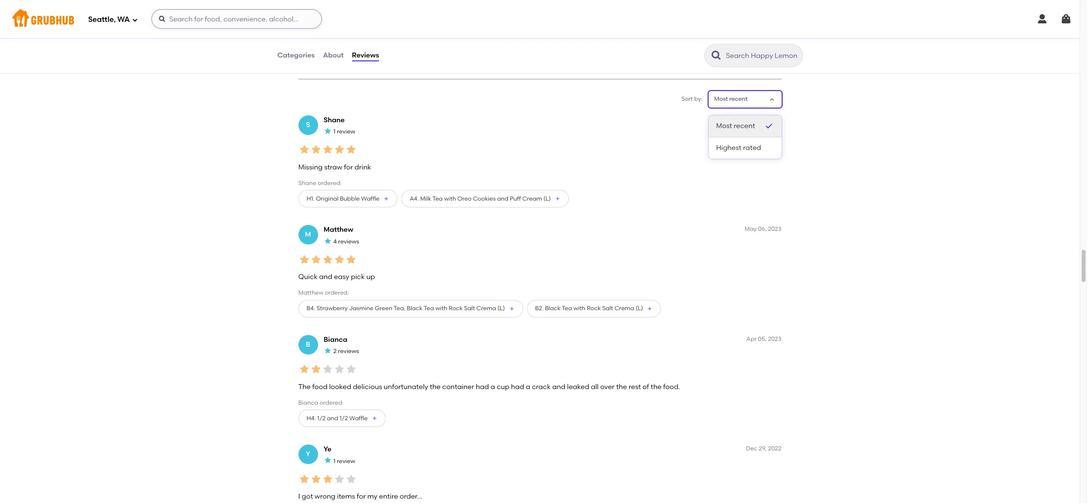 Task type: describe. For each thing, give the bounding box(es) containing it.
0 vertical spatial most recent
[[715, 96, 748, 102]]

cup
[[497, 383, 510, 391]]

with for missing straw for drink
[[444, 195, 456, 202]]

all
[[591, 383, 599, 391]]

reviews
[[352, 51, 379, 59]]

on
[[350, 47, 359, 54]]

quick
[[298, 273, 318, 281]]

bianca for bianca ordered:
[[298, 400, 318, 406]]

b
[[306, 340, 310, 349]]

bianca for bianca
[[324, 336, 348, 344]]

wa
[[117, 15, 130, 24]]

and inside a4. milk tea with oreo cookies and puff cream (l) button
[[497, 195, 509, 202]]

Search for food, convenience, alcohol... search field
[[151, 9, 322, 29]]

rock inside button
[[587, 305, 601, 312]]

cookies
[[473, 195, 496, 202]]

puff
[[510, 195, 521, 202]]

container
[[442, 383, 474, 391]]

food inside 91 good food
[[322, 47, 335, 54]]

2 reviews
[[334, 348, 359, 355]]

oreo
[[458, 195, 472, 202]]

rated
[[743, 144, 762, 152]]

may 06, 2023
[[745, 226, 782, 233]]

jasmine
[[349, 305, 374, 312]]

salt inside button
[[602, 305, 613, 312]]

of
[[643, 383, 649, 391]]

the
[[298, 383, 311, 391]]

matthew for matthew
[[324, 226, 353, 234]]

2 a from the left
[[526, 383, 531, 391]]

a4. milk tea with oreo cookies and puff cream (l)
[[410, 195, 551, 202]]

y
[[306, 450, 310, 459]]

the food looked delicious unfortunately the container had a cup had a crack and leaked all over the rest of the food.
[[298, 383, 680, 391]]

h1. original bubble waffle
[[307, 195, 380, 202]]

h4. 1/2 and 1/2 waffle
[[307, 415, 368, 422]]

dec 29, 2022
[[746, 445, 782, 452]]

caret down icon image
[[768, 96, 776, 103]]

1 vertical spatial food
[[312, 383, 328, 391]]

0 vertical spatial for
[[344, 163, 353, 171]]

(l) inside button
[[636, 305, 643, 312]]

plus icon image for h4. 1/2 and 1/2 waffle
[[372, 416, 378, 422]]

delivery
[[350, 57, 372, 64]]

b2. black tea with rock salt crema (l)
[[535, 305, 643, 312]]

1 for shane
[[334, 128, 336, 135]]

0 horizontal spatial (l)
[[498, 305, 505, 312]]

4 reviews
[[334, 238, 359, 245]]

seattle,
[[88, 15, 116, 24]]

seattle, wa
[[88, 15, 130, 24]]

plus icon image for h1. original bubble waffle
[[384, 196, 389, 202]]

bianca ordered:
[[298, 400, 344, 406]]

apr 05, 2023
[[747, 336, 782, 342]]

waffle inside button
[[361, 195, 380, 202]]

1 for ye
[[334, 458, 336, 465]]

ratings
[[318, 19, 341, 27]]

pick
[[351, 273, 365, 281]]

dec
[[746, 445, 758, 452]]

waffle inside button
[[350, 415, 368, 422]]

05,
[[758, 336, 767, 342]]

entire
[[379, 493, 398, 501]]

90
[[350, 37, 359, 45]]

shane ordered:
[[298, 180, 342, 187]]

original
[[316, 195, 339, 202]]

a4. milk tea with oreo cookies and puff cream (l) button
[[402, 190, 569, 208]]

m
[[305, 231, 311, 239]]

recent inside most recent option
[[734, 122, 756, 130]]

2022
[[768, 445, 782, 452]]

categories
[[278, 51, 315, 59]]

wrong
[[315, 493, 336, 501]]

matthew ordered:
[[298, 290, 349, 296]]

b4. strawberry jasmine green tea, black tea with rock salt crema (l)
[[307, 305, 505, 312]]

about
[[323, 51, 344, 59]]

2 the from the left
[[616, 383, 627, 391]]

time
[[360, 47, 373, 54]]

about button
[[323, 38, 344, 73]]

milk
[[420, 195, 431, 202]]

review for shane
[[337, 128, 355, 135]]

cream
[[523, 195, 542, 202]]

reviews button
[[352, 38, 380, 73]]

294 ratings
[[304, 19, 341, 27]]

tea for quick and easy pick up
[[562, 305, 572, 312]]

bubble
[[340, 195, 360, 202]]

h1. original bubble waffle button
[[298, 190, 398, 208]]

highest
[[717, 144, 742, 152]]

91 for 91 good food
[[304, 37, 311, 45]]

rest
[[629, 383, 641, 391]]

missing
[[298, 163, 323, 171]]

294
[[304, 19, 316, 27]]

26,
[[759, 116, 767, 123]]

order…
[[400, 493, 422, 501]]

h4.
[[307, 415, 316, 422]]

review for ye
[[337, 458, 355, 465]]

my
[[367, 493, 378, 501]]

aug
[[746, 116, 757, 123]]

sort by:
[[682, 96, 703, 102]]



Task type: locate. For each thing, give the bounding box(es) containing it.
rock
[[449, 305, 463, 312], [587, 305, 601, 312]]

categories button
[[277, 38, 315, 73]]

over
[[601, 383, 615, 391]]

2 horizontal spatial (l)
[[636, 305, 643, 312]]

for left my
[[357, 493, 366, 501]]

2023 right "05,"
[[768, 336, 782, 342]]

waffle
[[361, 195, 380, 202], [350, 415, 368, 422]]

1 the from the left
[[430, 383, 441, 391]]

plus icon image inside a4. milk tea with oreo cookies and puff cream (l) button
[[555, 196, 561, 202]]

items
[[337, 493, 355, 501]]

shane up h1.
[[298, 180, 316, 187]]

shane for shane ordered:
[[298, 180, 316, 187]]

most recent
[[715, 96, 748, 102], [717, 122, 756, 130]]

1 vertical spatial matthew
[[298, 290, 324, 296]]

0 vertical spatial most
[[715, 96, 728, 102]]

(l)
[[544, 195, 551, 202], [498, 305, 505, 312], [636, 305, 643, 312]]

tea for missing straw for drink
[[433, 195, 443, 202]]

2 horizontal spatial the
[[651, 383, 662, 391]]

ordered: up the original
[[318, 180, 342, 187]]

2 2023 from the top
[[768, 226, 782, 233]]

the left container
[[430, 383, 441, 391]]

s
[[306, 121, 310, 129]]

ordered: for food
[[320, 400, 344, 406]]

2023
[[768, 116, 782, 123], [768, 226, 782, 233], [768, 336, 782, 342]]

0 horizontal spatial svg image
[[1037, 13, 1049, 25]]

1 vertical spatial 2023
[[768, 226, 782, 233]]

Sort by: field
[[715, 95, 748, 104]]

0 horizontal spatial black
[[407, 305, 423, 312]]

reviews right 4
[[338, 238, 359, 245]]

0 vertical spatial shane
[[324, 116, 345, 124]]

food.
[[664, 383, 680, 391]]

1 1 from the top
[[334, 128, 336, 135]]

1 horizontal spatial black
[[545, 305, 561, 312]]

1 svg image from the left
[[1037, 13, 1049, 25]]

the left rest
[[616, 383, 627, 391]]

for left 'drink'
[[344, 163, 353, 171]]

0 horizontal spatial shane
[[298, 180, 316, 187]]

1 91 from the left
[[304, 37, 311, 45]]

and inside h4. 1/2 and 1/2 waffle button
[[327, 415, 338, 422]]

1 horizontal spatial 91
[[397, 37, 403, 45]]

plus icon image for b2. black tea with rock salt crema (l)
[[647, 306, 653, 312]]

salt
[[464, 305, 475, 312], [602, 305, 613, 312]]

matthew for matthew ordered:
[[298, 290, 324, 296]]

1/2 right 'h4.'
[[317, 415, 326, 422]]

1 horizontal spatial bianca
[[324, 336, 348, 344]]

1 vertical spatial 1
[[334, 458, 336, 465]]

drink
[[355, 163, 371, 171]]

plus icon image inside h1. original bubble waffle button
[[384, 196, 389, 202]]

most recent up aug
[[715, 96, 748, 102]]

plus icon image inside h4. 1/2 and 1/2 waffle button
[[372, 416, 378, 422]]

shane
[[324, 116, 345, 124], [298, 180, 316, 187]]

b4.
[[307, 305, 315, 312]]

2 black from the left
[[545, 305, 561, 312]]

1 vertical spatial 1 review
[[334, 458, 355, 465]]

review up missing straw for drink
[[337, 128, 355, 135]]

most inside field
[[715, 96, 728, 102]]

1 horizontal spatial for
[[357, 493, 366, 501]]

ordered: for and
[[325, 290, 349, 296]]

0 horizontal spatial a
[[491, 383, 495, 391]]

2 1 from the top
[[334, 458, 336, 465]]

1 review
[[334, 128, 355, 135], [334, 458, 355, 465]]

bianca up 'h4.'
[[298, 400, 318, 406]]

rock inside button
[[449, 305, 463, 312]]

matthew up 4
[[324, 226, 353, 234]]

had right cup
[[511, 383, 524, 391]]

straw
[[324, 163, 343, 171]]

and left "puff"
[[497, 195, 509, 202]]

most inside option
[[717, 122, 732, 130]]

1 horizontal spatial (l)
[[544, 195, 551, 202]]

looked
[[329, 383, 351, 391]]

with right tea, at the left of page
[[436, 305, 447, 312]]

06,
[[758, 226, 767, 233]]

1/2 down bianca ordered:
[[340, 415, 348, 422]]

highest rated
[[717, 144, 762, 152]]

1 vertical spatial for
[[357, 493, 366, 501]]

1 vertical spatial bianca
[[298, 400, 318, 406]]

reviews right 2
[[338, 348, 359, 355]]

0 horizontal spatial rock
[[449, 305, 463, 312]]

missing straw for drink
[[298, 163, 371, 171]]

2 reviews from the top
[[338, 348, 359, 355]]

h4. 1/2 and 1/2 waffle button
[[298, 410, 386, 427]]

tea,
[[394, 305, 406, 312]]

0 horizontal spatial salt
[[464, 305, 475, 312]]

1 a from the left
[[491, 383, 495, 391]]

1 vertical spatial review
[[337, 458, 355, 465]]

main navigation navigation
[[0, 0, 1080, 38]]

1 black from the left
[[407, 305, 423, 312]]

black inside button
[[407, 305, 423, 312]]

black right tea, at the left of page
[[407, 305, 423, 312]]

food right the
[[312, 383, 328, 391]]

leaked
[[567, 383, 590, 391]]

3 2023 from the top
[[768, 336, 782, 342]]

ordered: down quick and easy pick up
[[325, 290, 349, 296]]

4
[[334, 238, 337, 245]]

1 review from the top
[[337, 128, 355, 135]]

1 vertical spatial waffle
[[350, 415, 368, 422]]

2 had from the left
[[511, 383, 524, 391]]

1 horizontal spatial a
[[526, 383, 531, 391]]

0 vertical spatial ordered:
[[318, 180, 342, 187]]

1 vertical spatial ordered:
[[325, 290, 349, 296]]

had left cup
[[476, 383, 489, 391]]

food
[[322, 47, 335, 54], [312, 383, 328, 391]]

2023 for unfortunately
[[768, 336, 782, 342]]

waffle down delicious
[[350, 415, 368, 422]]

2
[[334, 348, 337, 355]]

0 vertical spatial reviews
[[338, 238, 359, 245]]

1 horizontal spatial shane
[[324, 116, 345, 124]]

plus icon image inside 'b4. strawberry jasmine green tea, black tea with rock salt crema (l)' button
[[509, 306, 515, 312]]

bianca up 2
[[324, 336, 348, 344]]

91 up good
[[304, 37, 311, 45]]

shane right s
[[324, 116, 345, 124]]

and down bianca ordered:
[[327, 415, 338, 422]]

1 horizontal spatial salt
[[602, 305, 613, 312]]

1 right s
[[334, 128, 336, 135]]

91 for 91
[[397, 37, 403, 45]]

0 vertical spatial 1 review
[[334, 128, 355, 135]]

sort
[[682, 96, 693, 102]]

with for quick and easy pick up
[[574, 305, 586, 312]]

0 vertical spatial matthew
[[324, 226, 353, 234]]

91 good food
[[304, 37, 335, 54]]

most recent up highest rated
[[717, 122, 756, 130]]

ordered: up h4. 1/2 and 1/2 waffle
[[320, 400, 344, 406]]

crema
[[477, 305, 496, 312], [615, 305, 635, 312]]

star icon image
[[304, 2, 318, 15], [318, 2, 332, 15], [324, 127, 332, 135], [298, 144, 310, 156], [310, 144, 322, 156], [322, 144, 334, 156], [334, 144, 345, 156], [345, 144, 357, 156], [324, 237, 332, 245], [298, 254, 310, 265], [310, 254, 322, 265], [322, 254, 334, 265], [334, 254, 345, 265], [345, 254, 357, 265], [324, 347, 332, 355], [298, 364, 310, 375], [310, 364, 322, 375], [322, 364, 334, 375], [334, 364, 345, 375], [345, 364, 357, 375], [324, 457, 332, 465], [298, 474, 310, 485], [310, 474, 322, 485], [322, 474, 334, 485], [334, 474, 345, 485], [345, 474, 357, 485]]

2 salt from the left
[[602, 305, 613, 312]]

check icon image
[[764, 121, 774, 131]]

most
[[715, 96, 728, 102], [717, 122, 732, 130]]

0 vertical spatial food
[[322, 47, 335, 54]]

1 had from the left
[[476, 383, 489, 391]]

1 1 review from the top
[[334, 128, 355, 135]]

and left the easy at the left bottom of the page
[[319, 273, 332, 281]]

0 horizontal spatial 1/2
[[317, 415, 326, 422]]

1 horizontal spatial svg image
[[158, 15, 166, 23]]

reviews
[[338, 238, 359, 245], [338, 348, 359, 355]]

2 1 review from the top
[[334, 458, 355, 465]]

crack
[[532, 383, 551, 391]]

recent up aug
[[730, 96, 748, 102]]

black inside button
[[545, 305, 561, 312]]

with
[[444, 195, 456, 202], [436, 305, 447, 312], [574, 305, 586, 312]]

b2. black tea with rock salt crema (l) button
[[527, 300, 661, 318]]

1 review up missing straw for drink
[[334, 128, 355, 135]]

h1.
[[307, 195, 315, 202]]

3 the from the left
[[651, 383, 662, 391]]

0 vertical spatial recent
[[730, 96, 748, 102]]

2 svg image from the left
[[1061, 13, 1073, 25]]

0 horizontal spatial for
[[344, 163, 353, 171]]

1 horizontal spatial svg image
[[1061, 13, 1073, 25]]

b2.
[[535, 305, 544, 312]]

2 vertical spatial 2023
[[768, 336, 782, 342]]

1 vertical spatial shane
[[298, 180, 316, 187]]

plus icon image
[[384, 196, 389, 202], [555, 196, 561, 202], [509, 306, 515, 312], [647, 306, 653, 312], [372, 416, 378, 422]]

svg image
[[158, 15, 166, 23], [132, 17, 138, 23]]

0 vertical spatial 1
[[334, 128, 336, 135]]

tea right milk
[[433, 195, 443, 202]]

a left crack at bottom
[[526, 383, 531, 391]]

1 horizontal spatial rock
[[587, 305, 601, 312]]

i got wrong items for my entire order…
[[298, 493, 422, 501]]

tea
[[433, 195, 443, 202], [424, 305, 434, 312], [562, 305, 572, 312]]

review up items
[[337, 458, 355, 465]]

easy
[[334, 273, 349, 281]]

1 reviews from the top
[[338, 238, 359, 245]]

with inside button
[[574, 305, 586, 312]]

0 vertical spatial review
[[337, 128, 355, 135]]

delicious
[[353, 383, 382, 391]]

0 horizontal spatial the
[[430, 383, 441, 391]]

reviews for matthew
[[338, 238, 359, 245]]

0 horizontal spatial 91
[[304, 37, 311, 45]]

a left cup
[[491, 383, 495, 391]]

tea right b2.
[[562, 305, 572, 312]]

1 salt from the left
[[464, 305, 475, 312]]

2 rock from the left
[[587, 305, 601, 312]]

1 crema from the left
[[477, 305, 496, 312]]

with right b2.
[[574, 305, 586, 312]]

b4. strawberry jasmine green tea, black tea with rock salt crema (l) button
[[298, 300, 523, 318]]

2023 for up
[[768, 226, 782, 233]]

1 vertical spatial reviews
[[338, 348, 359, 355]]

the
[[430, 383, 441, 391], [616, 383, 627, 391], [651, 383, 662, 391]]

1 review for shane
[[334, 128, 355, 135]]

up
[[367, 273, 375, 281]]

1 horizontal spatial the
[[616, 383, 627, 391]]

bianca
[[324, 336, 348, 344], [298, 400, 318, 406]]

1 horizontal spatial crema
[[615, 305, 635, 312]]

2 1/2 from the left
[[340, 415, 348, 422]]

waffle right bubble in the left top of the page
[[361, 195, 380, 202]]

1 vertical spatial most recent
[[717, 122, 756, 130]]

90 on time delivery
[[350, 37, 373, 64]]

most up highest
[[717, 122, 732, 130]]

2 91 from the left
[[397, 37, 403, 45]]

aug 26, 2023
[[746, 116, 782, 123]]

a4.
[[410, 195, 419, 202]]

0 vertical spatial 2023
[[768, 116, 782, 123]]

2023 right 26,
[[768, 116, 782, 123]]

salt inside button
[[464, 305, 475, 312]]

matthew up b4.
[[298, 290, 324, 296]]

2 crema from the left
[[615, 305, 635, 312]]

the right of
[[651, 383, 662, 391]]

got
[[302, 493, 313, 501]]

svg image
[[1037, 13, 1049, 25], [1061, 13, 1073, 25]]

with left oreo
[[444, 195, 456, 202]]

1
[[334, 128, 336, 135], [334, 458, 336, 465]]

reviews for bianca
[[338, 348, 359, 355]]

by:
[[695, 96, 703, 102]]

most right by:
[[715, 96, 728, 102]]

91 inside 91 good food
[[304, 37, 311, 45]]

and right crack at bottom
[[553, 383, 566, 391]]

29,
[[759, 445, 767, 452]]

1 review for ye
[[334, 458, 355, 465]]

shane for shane
[[324, 116, 345, 124]]

most recent inside option
[[717, 122, 756, 130]]

2023 right 06,
[[768, 226, 782, 233]]

1 1/2 from the left
[[317, 415, 326, 422]]

i
[[298, 493, 300, 501]]

2 review from the top
[[337, 458, 355, 465]]

strawberry
[[317, 305, 348, 312]]

Search Happy Lemon search field
[[725, 51, 800, 60]]

tea inside button
[[562, 305, 572, 312]]

most recent option
[[709, 115, 782, 137]]

may
[[745, 226, 757, 233]]

matthew
[[324, 226, 353, 234], [298, 290, 324, 296]]

recent left 26,
[[734, 122, 756, 130]]

0 horizontal spatial bianca
[[298, 400, 318, 406]]

1 review up items
[[334, 458, 355, 465]]

crema inside 'b4. strawberry jasmine green tea, black tea with rock salt crema (l)' button
[[477, 305, 496, 312]]

1 right y
[[334, 458, 336, 465]]

green
[[375, 305, 393, 312]]

1/2
[[317, 415, 326, 422], [340, 415, 348, 422]]

1 2023 from the top
[[768, 116, 782, 123]]

plus icon image inside b2. black tea with rock salt crema (l) button
[[647, 306, 653, 312]]

plus icon image for b4. strawberry jasmine green tea, black tea with rock salt crema (l)
[[509, 306, 515, 312]]

search icon image
[[711, 50, 722, 61]]

plus icon image for a4. milk tea with oreo cookies and puff cream (l)
[[555, 196, 561, 202]]

1 horizontal spatial 1/2
[[340, 415, 348, 422]]

ye
[[324, 445, 332, 454]]

0 horizontal spatial svg image
[[132, 17, 138, 23]]

recent inside most recent field
[[730, 96, 748, 102]]

0 vertical spatial bianca
[[324, 336, 348, 344]]

0 horizontal spatial had
[[476, 383, 489, 391]]

0 horizontal spatial crema
[[477, 305, 496, 312]]

food right good
[[322, 47, 335, 54]]

0 vertical spatial waffle
[[361, 195, 380, 202]]

1 horizontal spatial had
[[511, 383, 524, 391]]

crema inside b2. black tea with rock salt crema (l) button
[[615, 305, 635, 312]]

tea right tea, at the left of page
[[424, 305, 434, 312]]

ordered: for straw
[[318, 180, 342, 187]]

black
[[407, 305, 423, 312], [545, 305, 561, 312]]

apr
[[747, 336, 757, 342]]

good
[[304, 47, 320, 54]]

2 vertical spatial ordered:
[[320, 400, 344, 406]]

1 rock from the left
[[449, 305, 463, 312]]

black right b2.
[[545, 305, 561, 312]]

1 vertical spatial recent
[[734, 122, 756, 130]]

91 right reviews button
[[397, 37, 403, 45]]

1 vertical spatial most
[[717, 122, 732, 130]]



Task type: vqa. For each thing, say whether or not it's contained in the screenshot.
Fogo de Chão's STEAK
no



